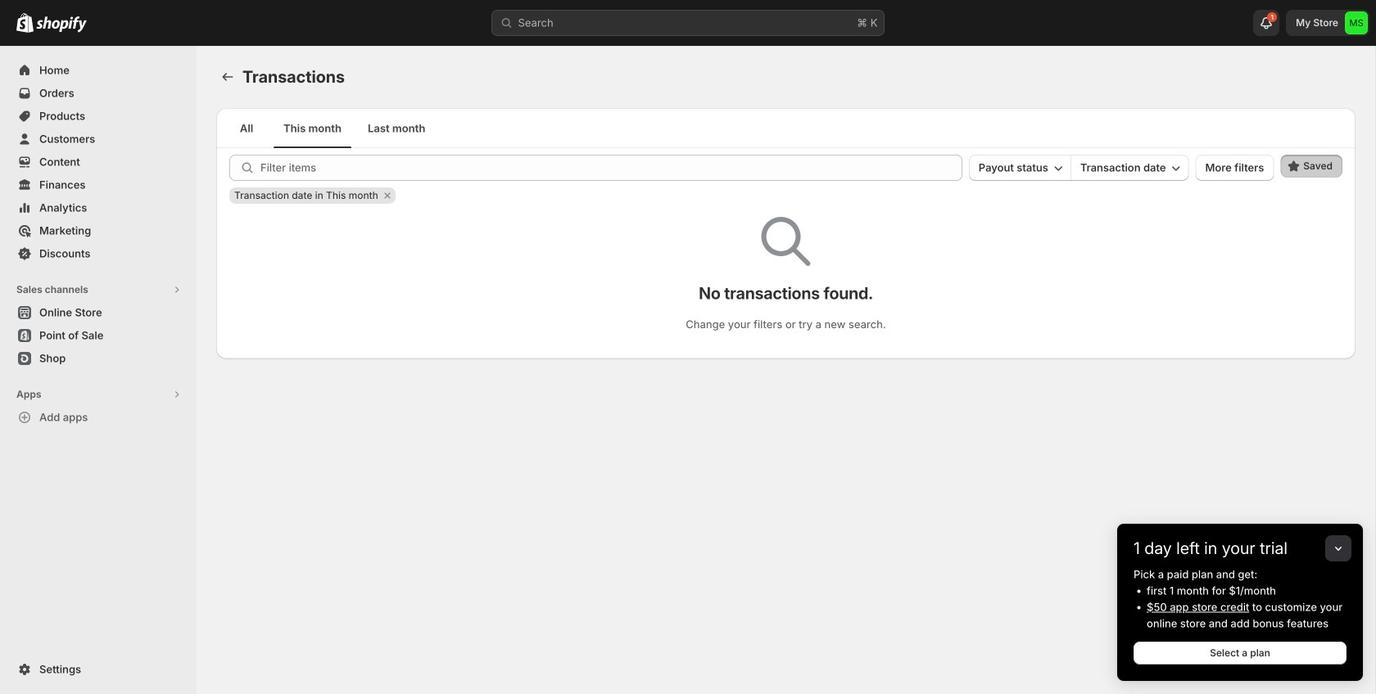 Task type: describe. For each thing, give the bounding box(es) containing it.
shopify image
[[16, 13, 34, 33]]

empty search results image
[[761, 217, 811, 266]]



Task type: vqa. For each thing, say whether or not it's contained in the screenshot.
"Search collections" text box
no



Task type: locate. For each thing, give the bounding box(es) containing it.
tab list
[[223, 108, 1349, 148]]

shopify image
[[36, 16, 87, 33]]

Filter items text field
[[261, 155, 962, 181]]

my store image
[[1345, 11, 1368, 34]]



